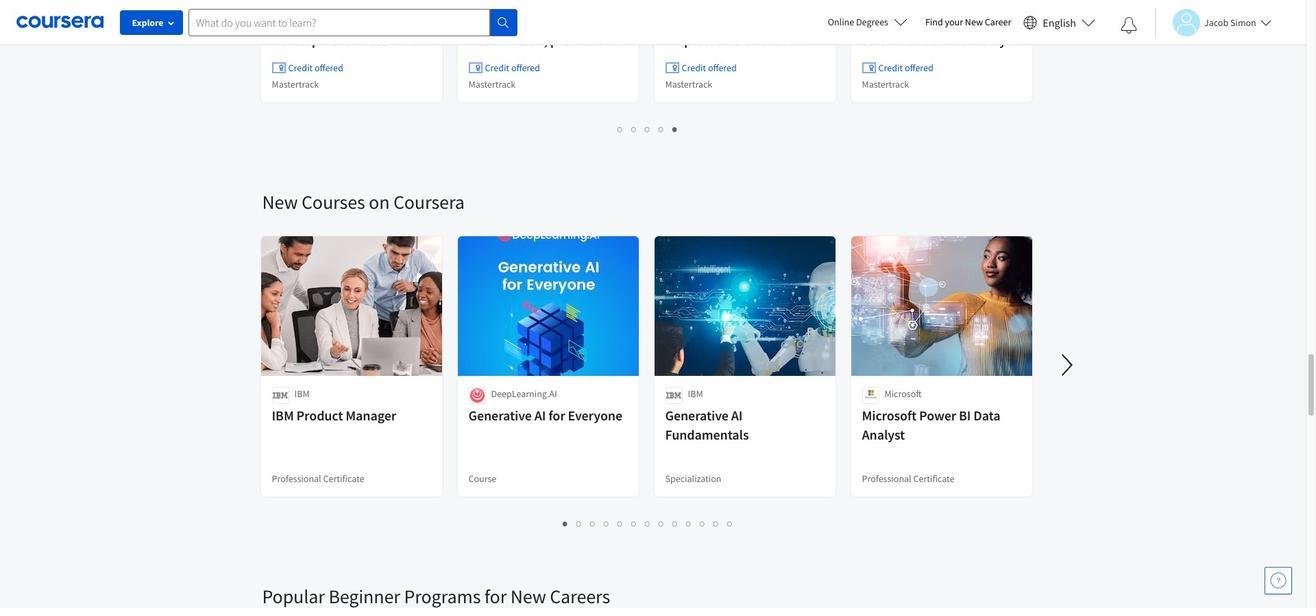 Task type: describe. For each thing, give the bounding box(es) containing it.
professional for ibm product manager
[[272, 473, 321, 485]]

12 button
[[710, 516, 725, 532]]

generative ai for everyone
[[469, 407, 623, 424]]

certificate for ibm product manager
[[323, 473, 364, 485]]

8
[[659, 518, 664, 531]]

online degrees
[[828, 16, 889, 28]]

list inside new courses on coursera carousel element
[[262, 516, 1034, 532]]

administración
[[665, 12, 754, 29]]

ibm product manager
[[272, 407, 396, 424]]

mastertrack® inside sustainability and development mastertrack® certificate
[[353, 32, 430, 49]]

online
[[828, 16, 854, 28]]

10 11 12 13
[[686, 518, 738, 531]]

1 button for right 2 button
[[614, 121, 627, 137]]

mastertrack for principios de ingeniería de software automatizada y ágil certificado mastertrack®
[[862, 78, 909, 91]]

deeplearning.ai
[[491, 388, 557, 400]]

11
[[700, 518, 711, 531]]

specialization
[[665, 473, 722, 485]]

product
[[297, 407, 343, 424]]

simon
[[1231, 16, 1257, 28]]

certificado inside "principios de ingeniería de software automatizada y ágil certificado mastertrack®"
[[886, 51, 950, 68]]

software
[[862, 32, 913, 49]]

new courses on coursera
[[262, 190, 465, 215]]

5 button for 3 button related to right 2 button
[[669, 121, 682, 137]]

new inside new courses on coursera carousel element
[[262, 190, 298, 215]]

1 button for 2 button to the left
[[559, 516, 573, 532]]

english button
[[1018, 0, 1101, 45]]

6
[[632, 518, 637, 531]]

offered for mastertrack®
[[708, 62, 737, 74]]

new inside find your new career link
[[965, 16, 983, 28]]

9 button
[[669, 516, 682, 532]]

10
[[686, 518, 697, 531]]

credit offered for mastertrack®
[[682, 62, 737, 74]]

ibm image for generative ai fundamentals
[[665, 387, 683, 405]]

2 credit offered from the left
[[485, 62, 540, 74]]

everyone
[[568, 407, 623, 424]]

find
[[926, 16, 943, 28]]

3 button for right 2 button
[[641, 121, 655, 137]]

generative for generative ai fundamentals
[[665, 407, 729, 424]]

on
[[369, 190, 390, 215]]

0 horizontal spatial 2 button
[[573, 516, 586, 532]]

de for administración
[[757, 12, 771, 29]]

4 for 5 button associated with 2 button to the left's 3 button
[[604, 518, 610, 531]]

9
[[673, 518, 678, 531]]

2 offered from the left
[[511, 62, 540, 74]]

ai for for
[[535, 407, 546, 424]]

jacob
[[1205, 16, 1229, 28]]

5 button for 2 button to the left's 3 button
[[614, 516, 627, 532]]

bi
[[959, 407, 971, 424]]

ingeniería
[[940, 12, 999, 29]]

certificate for microsoft power bi data analyst
[[914, 473, 955, 485]]

credit for certificate
[[288, 62, 313, 74]]

microsoft power bi data analyst
[[862, 407, 1001, 444]]

find your new career
[[926, 16, 1012, 28]]

power
[[920, 407, 957, 424]]

sustainability
[[272, 12, 352, 29]]

empresas
[[665, 32, 722, 49]]

4 for 5 button corresponding to 3 button related to right 2 button
[[659, 123, 664, 136]]

career
[[985, 16, 1012, 28]]

development
[[272, 32, 350, 49]]

show notifications image
[[1121, 17, 1138, 34]]

jacob simon
[[1205, 16, 1257, 28]]

principios
[[862, 12, 921, 29]]

data
[[974, 407, 1001, 424]]



Task type: vqa. For each thing, say whether or not it's contained in the screenshot.
first note: from the top
no



Task type: locate. For each thing, give the bounding box(es) containing it.
0 vertical spatial 5 button
[[669, 121, 682, 137]]

0 horizontal spatial ibm
[[272, 407, 294, 424]]

10 button
[[682, 516, 697, 532]]

certificado down software on the top right of page
[[886, 51, 950, 68]]

mastertrack®
[[353, 32, 430, 49], [665, 51, 743, 68], [862, 70, 939, 87]]

1 vertical spatial 5 button
[[614, 516, 627, 532]]

1 vertical spatial certificado
[[886, 51, 950, 68]]

microsoft inside microsoft power bi data analyst
[[862, 407, 917, 424]]

3 inside new courses on coursera carousel element
[[590, 518, 596, 531]]

1 button
[[614, 121, 627, 137], [559, 516, 573, 532]]

4 button
[[655, 121, 669, 137], [600, 516, 614, 532]]

11 button
[[696, 516, 711, 532]]

0 vertical spatial 1 button
[[614, 121, 627, 137]]

professional certificate for power
[[862, 473, 955, 485]]

1 horizontal spatial 2
[[632, 123, 637, 136]]

7
[[645, 518, 651, 531]]

1 vertical spatial 1
[[563, 518, 568, 531]]

4 credit from the left
[[879, 62, 903, 74]]

1 horizontal spatial new
[[965, 16, 983, 28]]

2 generative from the left
[[665, 407, 729, 424]]

4
[[659, 123, 664, 136], [604, 518, 610, 531]]

de left your
[[923, 12, 938, 29]]

0 vertical spatial microsoft
[[885, 388, 922, 400]]

1 vertical spatial 4
[[604, 518, 610, 531]]

professional down analyst
[[862, 473, 912, 485]]

0 vertical spatial certificado
[[725, 32, 789, 49]]

generative up fundamentals
[[665, 407, 729, 424]]

0 horizontal spatial 5 button
[[614, 516, 627, 532]]

microsoft right microsoft image
[[885, 388, 922, 400]]

de up y
[[1002, 12, 1016, 29]]

new right your
[[965, 16, 983, 28]]

1 vertical spatial 3 button
[[586, 516, 600, 532]]

professional certificate down 'product'
[[272, 473, 364, 485]]

3
[[645, 123, 651, 136], [590, 518, 596, 531]]

mastertrack® inside administración de empresas certificado mastertrack®
[[665, 51, 743, 68]]

5 button
[[669, 121, 682, 137], [614, 516, 627, 532]]

fundamentals
[[665, 426, 749, 444]]

mastertrack® inside "principios de ingeniería de software automatizada y ágil certificado mastertrack®"
[[862, 70, 939, 87]]

microsoft for microsoft
[[885, 388, 922, 400]]

1 professional from the left
[[272, 473, 321, 485]]

ai up fundamentals
[[731, 407, 743, 424]]

2 mastertrack from the left
[[469, 78, 516, 91]]

2 ai from the left
[[731, 407, 743, 424]]

course
[[469, 473, 497, 485]]

microsoft for microsoft power bi data analyst
[[862, 407, 917, 424]]

0 horizontal spatial 1 button
[[559, 516, 573, 532]]

1 ibm image from the left
[[272, 387, 289, 405]]

ibm image up the generative ai fundamentals
[[665, 387, 683, 405]]

1 horizontal spatial universidad de los andes image
[[862, 0, 879, 10]]

1 horizontal spatial professional
[[862, 473, 912, 485]]

3 button
[[641, 121, 655, 137], [586, 516, 600, 532]]

1 ai from the left
[[535, 407, 546, 424]]

1 vertical spatial 2
[[577, 518, 582, 531]]

generative down deeplearning.ai image
[[469, 407, 532, 424]]

8 button
[[655, 516, 669, 532]]

0 horizontal spatial certificado
[[725, 32, 789, 49]]

0 horizontal spatial 1
[[563, 518, 568, 531]]

microsoft up analyst
[[862, 407, 917, 424]]

manager
[[346, 407, 396, 424]]

1 vertical spatial 3
[[590, 518, 596, 531]]

certificate inside sustainability and development mastertrack® certificate
[[272, 51, 332, 68]]

0 vertical spatial 4 button
[[655, 121, 669, 137]]

1 de from the left
[[757, 12, 771, 29]]

de right administración
[[757, 12, 771, 29]]

sustainability and development mastertrack® certificate
[[272, 12, 430, 68]]

1 vertical spatial 2 button
[[573, 516, 586, 532]]

professional certificate for product
[[272, 473, 364, 485]]

certificado down administración
[[725, 32, 789, 49]]

mastertrack for sustainability and development mastertrack® certificate
[[272, 78, 319, 91]]

next slide image
[[1051, 349, 1084, 382]]

administración de empresas certificado mastertrack®
[[665, 12, 789, 68]]

0 horizontal spatial professional certificate
[[272, 473, 364, 485]]

0 horizontal spatial 2
[[577, 518, 582, 531]]

0 vertical spatial 5
[[673, 123, 678, 136]]

0 horizontal spatial universidad de los andes image
[[469, 0, 486, 10]]

1 vertical spatial 1 button
[[559, 516, 573, 532]]

4 mastertrack from the left
[[862, 78, 909, 91]]

5 for 3 button related to right 2 button
[[673, 123, 678, 136]]

1 horizontal spatial 1
[[618, 123, 623, 136]]

english
[[1043, 15, 1077, 29]]

online degrees button
[[817, 7, 919, 37]]

1 horizontal spatial 3 button
[[641, 121, 655, 137]]

1 horizontal spatial 1 button
[[614, 121, 627, 137]]

6 button
[[627, 516, 641, 532]]

coursera image
[[16, 11, 104, 33]]

2 for 2 button to the left's 3 button
[[577, 518, 582, 531]]

universidad de los andes image
[[469, 0, 486, 10], [862, 0, 879, 10]]

0 vertical spatial list
[[262, 121, 1034, 137]]

y
[[1000, 32, 1006, 49]]

credit offered for software
[[879, 62, 934, 74]]

2 vertical spatial mastertrack®
[[862, 70, 939, 87]]

5 for 2 button to the left's 3 button
[[618, 518, 623, 531]]

0 vertical spatial 2
[[632, 123, 637, 136]]

offered
[[315, 62, 343, 74], [511, 62, 540, 74], [708, 62, 737, 74], [905, 62, 934, 74]]

0 horizontal spatial 4 button
[[600, 516, 614, 532]]

new left courses in the top of the page
[[262, 190, 298, 215]]

find your new career link
[[919, 14, 1018, 31]]

3 de from the left
[[1002, 12, 1016, 29]]

13 button
[[723, 516, 738, 532]]

1 horizontal spatial 3
[[645, 123, 651, 136]]

ibm
[[294, 388, 310, 400], [688, 388, 703, 400], [272, 407, 294, 424]]

offered for software
[[905, 62, 934, 74]]

1
[[618, 123, 623, 136], [563, 518, 568, 531]]

ibm image for ibm product manager
[[272, 387, 289, 405]]

coursera
[[394, 190, 465, 215]]

ai for fundamentals
[[731, 407, 743, 424]]

automatizada
[[916, 32, 997, 49]]

mastertrack® down and on the left of page
[[353, 32, 430, 49]]

0 horizontal spatial ibm image
[[272, 387, 289, 405]]

principios de ingeniería de software automatizada y ágil certificado mastertrack®
[[862, 12, 1016, 87]]

certificado inside administración de empresas certificado mastertrack®
[[725, 32, 789, 49]]

universidad de palermo image
[[665, 0, 683, 10]]

1 list from the top
[[262, 121, 1034, 137]]

4 credit offered from the left
[[879, 62, 934, 74]]

1 for 2 button to the left
[[563, 518, 568, 531]]

3 mastertrack from the left
[[665, 78, 713, 91]]

mastertrack
[[272, 78, 319, 91], [469, 78, 516, 91], [665, 78, 713, 91], [862, 78, 909, 91]]

1 universidad de los andes image from the left
[[469, 0, 486, 10]]

3 credit offered from the left
[[682, 62, 737, 74]]

certificate down microsoft power bi data analyst
[[914, 473, 955, 485]]

jacob simon button
[[1155, 9, 1272, 36]]

2
[[632, 123, 637, 136], [577, 518, 582, 531]]

2 inside new courses on coursera carousel element
[[577, 518, 582, 531]]

0 horizontal spatial professional
[[272, 473, 321, 485]]

1 horizontal spatial certificado
[[886, 51, 950, 68]]

certificate
[[272, 51, 332, 68], [323, 473, 364, 485], [914, 473, 955, 485]]

de
[[757, 12, 771, 29], [923, 12, 938, 29], [1002, 12, 1016, 29]]

credit offered for certificate
[[288, 62, 343, 74]]

5 inside new courses on coursera carousel element
[[618, 518, 623, 531]]

microsoft image
[[862, 387, 879, 405]]

mastertrack® down ágil
[[862, 70, 939, 87]]

1 horizontal spatial 4 button
[[655, 121, 669, 137]]

3 for 2 button to the left's 3 button
[[590, 518, 596, 531]]

12
[[714, 518, 725, 531]]

offered for certificate
[[315, 62, 343, 74]]

4 button for 5 button associated with 2 button to the left's 3 button
[[600, 516, 614, 532]]

2 for 3 button related to right 2 button
[[632, 123, 637, 136]]

ibm left 'product'
[[272, 407, 294, 424]]

1 horizontal spatial 5
[[673, 123, 678, 136]]

1 horizontal spatial professional certificate
[[862, 473, 955, 485]]

credit for mastertrack®
[[682, 62, 706, 74]]

1 inside new courses on coursera carousel element
[[563, 518, 568, 531]]

explore
[[132, 16, 164, 29]]

courses
[[302, 190, 365, 215]]

new
[[965, 16, 983, 28], [262, 190, 298, 215]]

de for principios
[[923, 12, 938, 29]]

credit offered
[[288, 62, 343, 74], [485, 62, 540, 74], [682, 62, 737, 74], [879, 62, 934, 74]]

ai left for
[[535, 407, 546, 424]]

2 professional certificate from the left
[[862, 473, 955, 485]]

help center image
[[1271, 573, 1287, 590]]

1 horizontal spatial ibm image
[[665, 387, 683, 405]]

certificado
[[725, 32, 789, 49], [886, 51, 950, 68]]

13
[[727, 518, 738, 531]]

1 credit offered from the left
[[288, 62, 343, 74]]

microsoft
[[885, 388, 922, 400], [862, 407, 917, 424]]

0 horizontal spatial ai
[[535, 407, 546, 424]]

3 offered from the left
[[708, 62, 737, 74]]

1 vertical spatial microsoft
[[862, 407, 917, 424]]

2 horizontal spatial mastertrack®
[[862, 70, 939, 87]]

0 horizontal spatial 5
[[618, 518, 623, 531]]

1 mastertrack from the left
[[272, 78, 319, 91]]

3 credit from the left
[[682, 62, 706, 74]]

degrees
[[856, 16, 889, 28]]

mastertrack® down empresas at the right of the page
[[665, 51, 743, 68]]

analyst
[[862, 426, 905, 444]]

your
[[945, 16, 963, 28]]

generative inside the generative ai fundamentals
[[665, 407, 729, 424]]

1 professional certificate from the left
[[272, 473, 364, 485]]

de inside administración de empresas certificado mastertrack®
[[757, 12, 771, 29]]

0 vertical spatial 4
[[659, 123, 664, 136]]

credit for software
[[879, 62, 903, 74]]

1 horizontal spatial ai
[[731, 407, 743, 424]]

2 credit from the left
[[485, 62, 510, 74]]

4 inside new courses on coursera carousel element
[[604, 518, 610, 531]]

0 horizontal spatial generative
[[469, 407, 532, 424]]

ibm for ibm
[[294, 388, 310, 400]]

professional certificate down analyst
[[862, 473, 955, 485]]

1 horizontal spatial generative
[[665, 407, 729, 424]]

1 horizontal spatial 5 button
[[669, 121, 682, 137]]

list
[[262, 121, 1034, 137], [262, 516, 1034, 532]]

certificate down development
[[272, 51, 332, 68]]

professional certificate
[[272, 473, 364, 485], [862, 473, 955, 485]]

1 vertical spatial new
[[262, 190, 298, 215]]

0 horizontal spatial mastertrack®
[[353, 32, 430, 49]]

0 vertical spatial 3
[[645, 123, 651, 136]]

university of michigan image
[[272, 0, 289, 10]]

2 horizontal spatial de
[[1002, 12, 1016, 29]]

ai inside the generative ai fundamentals
[[731, 407, 743, 424]]

0 vertical spatial new
[[965, 16, 983, 28]]

1 vertical spatial 5
[[618, 518, 623, 531]]

ibm image
[[272, 387, 289, 405], [665, 387, 683, 405]]

0 vertical spatial 3 button
[[641, 121, 655, 137]]

0 horizontal spatial 3 button
[[586, 516, 600, 532]]

1 vertical spatial 4 button
[[600, 516, 614, 532]]

0 horizontal spatial 3
[[590, 518, 596, 531]]

new courses on coursera carousel element
[[255, 149, 1316, 544]]

0 vertical spatial 1
[[618, 123, 623, 136]]

generative for generative ai for everyone
[[469, 407, 532, 424]]

0 horizontal spatial de
[[757, 12, 771, 29]]

0 horizontal spatial 4
[[604, 518, 610, 531]]

generative
[[469, 407, 532, 424], [665, 407, 729, 424]]

for
[[549, 407, 565, 424]]

2 list from the top
[[262, 516, 1034, 532]]

None search field
[[189, 9, 518, 36]]

1 horizontal spatial 2 button
[[627, 121, 641, 137]]

2 button
[[627, 121, 641, 137], [573, 516, 586, 532]]

2 horizontal spatial ibm
[[688, 388, 703, 400]]

professional for microsoft power bi data analyst
[[862, 473, 912, 485]]

1 horizontal spatial mastertrack®
[[665, 51, 743, 68]]

professional down 'product'
[[272, 473, 321, 485]]

What do you want to learn? text field
[[189, 9, 490, 36]]

0 horizontal spatial new
[[262, 190, 298, 215]]

ibm image up ibm product manager
[[272, 387, 289, 405]]

ibm for generative
[[688, 388, 703, 400]]

1 credit from the left
[[288, 62, 313, 74]]

0 vertical spatial 2 button
[[627, 121, 641, 137]]

2 de from the left
[[923, 12, 938, 29]]

and
[[355, 12, 377, 29]]

1 horizontal spatial ibm
[[294, 388, 310, 400]]

1 horizontal spatial de
[[923, 12, 938, 29]]

3 for 3 button related to right 2 button
[[645, 123, 651, 136]]

certificate down ibm product manager
[[323, 473, 364, 485]]

2 professional from the left
[[862, 473, 912, 485]]

mastertrack for administración de empresas certificado mastertrack®
[[665, 78, 713, 91]]

generative ai fundamentals
[[665, 407, 749, 444]]

1 for right 2 button
[[618, 123, 623, 136]]

0 vertical spatial mastertrack®
[[353, 32, 430, 49]]

7 button
[[641, 516, 655, 532]]

1 offered from the left
[[315, 62, 343, 74]]

5
[[673, 123, 678, 136], [618, 518, 623, 531]]

4 button for 5 button corresponding to 3 button related to right 2 button
[[655, 121, 669, 137]]

4 offered from the left
[[905, 62, 934, 74]]

2 ibm image from the left
[[665, 387, 683, 405]]

credit
[[288, 62, 313, 74], [485, 62, 510, 74], [682, 62, 706, 74], [879, 62, 903, 74]]

1 vertical spatial mastertrack®
[[665, 51, 743, 68]]

ibm up 'product'
[[294, 388, 310, 400]]

1 generative from the left
[[469, 407, 532, 424]]

1 horizontal spatial 4
[[659, 123, 664, 136]]

2 universidad de los andes image from the left
[[862, 0, 879, 10]]

1 vertical spatial list
[[262, 516, 1034, 532]]

ibm up the generative ai fundamentals
[[688, 388, 703, 400]]

explore button
[[120, 10, 183, 35]]

professional
[[272, 473, 321, 485], [862, 473, 912, 485]]

ágil
[[862, 51, 883, 68]]

3 button for 2 button to the left
[[586, 516, 600, 532]]

ai
[[535, 407, 546, 424], [731, 407, 743, 424]]

deeplearning.ai image
[[469, 387, 486, 405]]



